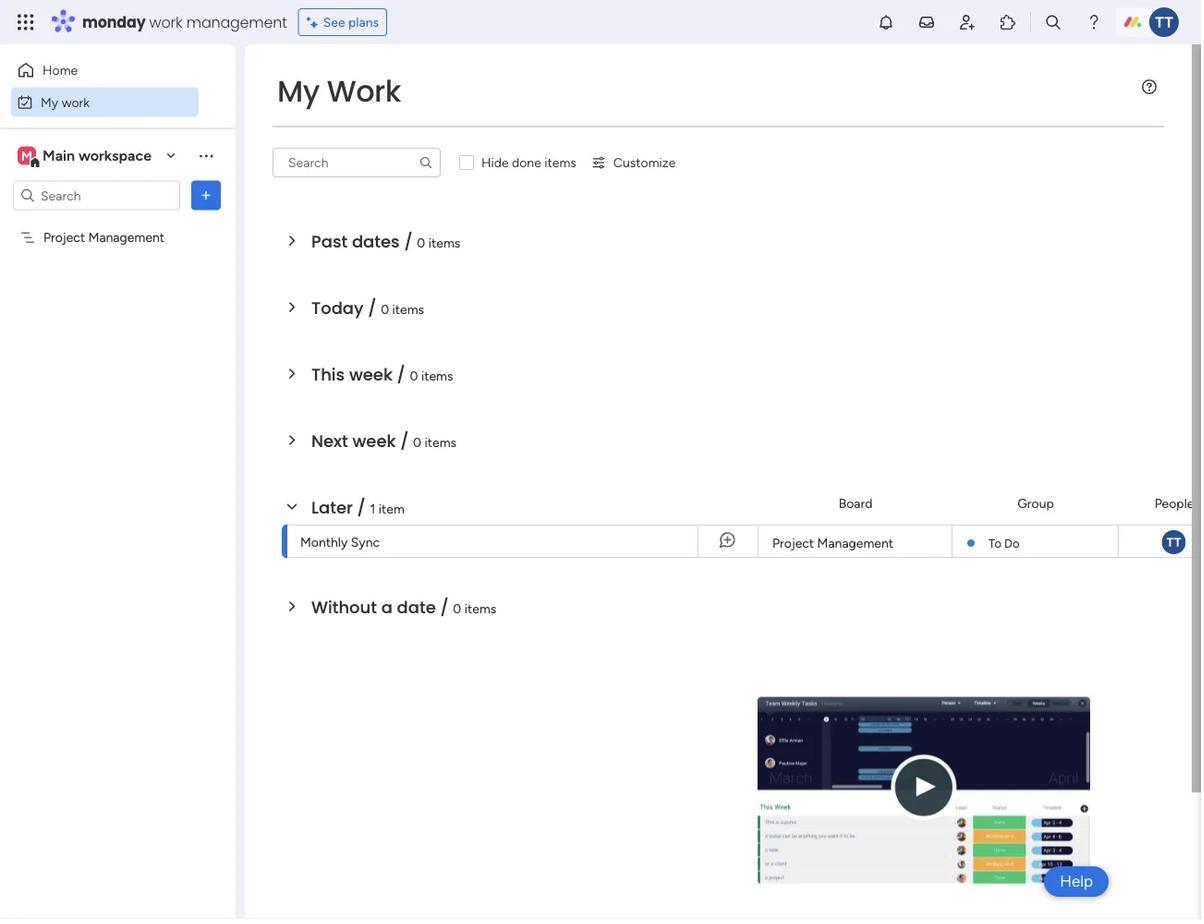 Task type: describe. For each thing, give the bounding box(es) containing it.
project management inside project management list box
[[43, 230, 165, 245]]

item
[[379, 501, 405, 517]]

work
[[327, 71, 401, 112]]

project inside project management list box
[[43, 230, 85, 245]]

my work
[[41, 94, 90, 110]]

search everything image
[[1044, 13, 1063, 31]]

week for this
[[349, 363, 393, 386]]

later / 1 item
[[311, 496, 405, 519]]

/ up item
[[400, 429, 409, 453]]

management inside project management list box
[[88, 230, 165, 245]]

items inside the past dates / 0 items
[[429, 235, 461, 250]]

board
[[839, 496, 873, 512]]

today / 0 items
[[311, 296, 424, 320]]

workspace options image
[[197, 146, 215, 165]]

plans
[[348, 14, 379, 30]]

people
[[1155, 496, 1194, 512]]

later
[[311, 496, 353, 519]]

apps image
[[999, 13, 1018, 31]]

my work
[[277, 71, 401, 112]]

my for my work
[[277, 71, 320, 112]]

work for monday
[[149, 12, 183, 32]]

without
[[311, 596, 377, 619]]

monday work management
[[82, 12, 287, 32]]

/ left 1
[[357, 496, 366, 519]]

this
[[311, 363, 345, 386]]

management inside project management link
[[818, 536, 894, 551]]

see plans button
[[298, 8, 387, 36]]

next
[[311, 429, 348, 453]]

Filter dashboard by text search field
[[273, 148, 441, 177]]

done
[[512, 155, 541, 171]]

monday
[[82, 12, 146, 32]]

past
[[311, 230, 348, 253]]

invite members image
[[958, 13, 977, 31]]

see plans
[[323, 14, 379, 30]]

project management list box
[[0, 218, 236, 503]]

help button
[[1045, 867, 1109, 897]]

management
[[186, 12, 287, 32]]

workspace selection element
[[18, 145, 154, 169]]

/ right date
[[440, 596, 449, 619]]

0 for past dates /
[[417, 235, 425, 250]]

items inside the today / 0 items
[[392, 301, 424, 317]]

workspace
[[78, 147, 152, 165]]

my for my work
[[41, 94, 58, 110]]

customize button
[[584, 148, 683, 177]]



Task type: locate. For each thing, give the bounding box(es) containing it.
to
[[989, 536, 1002, 551]]

1 vertical spatial work
[[62, 94, 90, 110]]

project management inside project management link
[[773, 536, 894, 551]]

0 horizontal spatial my
[[41, 94, 58, 110]]

items up this week / 0 items
[[392, 301, 424, 317]]

help image
[[1085, 13, 1104, 31]]

0 horizontal spatial management
[[88, 230, 165, 245]]

inbox image
[[918, 13, 936, 31]]

hide done items
[[482, 155, 577, 171]]

items inside without a date / 0 items
[[465, 601, 497, 616]]

next week / 0 items
[[311, 429, 457, 453]]

0 right date
[[453, 601, 462, 616]]

my left work
[[277, 71, 320, 112]]

week right next
[[353, 429, 396, 453]]

work down 'home'
[[62, 94, 90, 110]]

/
[[404, 230, 413, 253], [368, 296, 377, 320], [397, 363, 406, 386], [400, 429, 409, 453], [357, 496, 366, 519], [440, 596, 449, 619]]

management down search in workspace field
[[88, 230, 165, 245]]

/ right dates
[[404, 230, 413, 253]]

dapulse x slim image
[[1063, 711, 1076, 728]]

0 vertical spatial project
[[43, 230, 85, 245]]

1 vertical spatial project management
[[773, 536, 894, 551]]

my work button
[[11, 87, 199, 117]]

1 vertical spatial week
[[353, 429, 396, 453]]

dates
[[352, 230, 400, 253]]

0 vertical spatial project management
[[43, 230, 165, 245]]

0
[[417, 235, 425, 250], [381, 301, 389, 317], [410, 368, 418, 384], [413, 434, 422, 450], [453, 601, 462, 616]]

0 horizontal spatial project
[[43, 230, 85, 245]]

0 inside this week / 0 items
[[410, 368, 418, 384]]

search image
[[419, 155, 433, 170]]

help
[[1060, 872, 1093, 891]]

m
[[21, 148, 32, 164]]

0 for this week /
[[410, 368, 418, 384]]

work
[[149, 12, 183, 32], [62, 94, 90, 110]]

work inside 'button'
[[62, 94, 90, 110]]

1 horizontal spatial management
[[818, 536, 894, 551]]

0 horizontal spatial work
[[62, 94, 90, 110]]

/ right today at the top left of page
[[368, 296, 377, 320]]

notifications image
[[877, 13, 896, 31]]

project management link
[[770, 526, 941, 559]]

customize
[[614, 155, 676, 171]]

terry turtle image
[[1150, 7, 1179, 37]]

main workspace
[[43, 147, 152, 165]]

1
[[370, 501, 376, 517]]

items inside this week / 0 items
[[421, 368, 453, 384]]

week right this
[[349, 363, 393, 386]]

main
[[43, 147, 75, 165]]

my down 'home'
[[41, 94, 58, 110]]

today
[[311, 296, 364, 320]]

1 vertical spatial project
[[773, 536, 814, 551]]

project management down board
[[773, 536, 894, 551]]

option
[[0, 221, 236, 225]]

items
[[545, 155, 577, 171], [429, 235, 461, 250], [392, 301, 424, 317], [421, 368, 453, 384], [425, 434, 457, 450], [465, 601, 497, 616]]

group
[[1018, 496, 1054, 512]]

without a date / 0 items
[[311, 596, 497, 619]]

project management
[[43, 230, 165, 245], [773, 536, 894, 551]]

None search field
[[273, 148, 441, 177]]

items right done
[[545, 155, 577, 171]]

0 inside without a date / 0 items
[[453, 601, 462, 616]]

a
[[381, 596, 393, 619]]

week for next
[[353, 429, 396, 453]]

0 up next week / 0 items
[[410, 368, 418, 384]]

items right dates
[[429, 235, 461, 250]]

work for my
[[62, 94, 90, 110]]

management down board
[[818, 536, 894, 551]]

0 inside next week / 0 items
[[413, 434, 422, 450]]

workspace image
[[18, 146, 36, 166]]

0 right today at the top left of page
[[381, 301, 389, 317]]

my
[[277, 71, 320, 112], [41, 94, 58, 110]]

1 horizontal spatial project
[[773, 536, 814, 551]]

see
[[323, 14, 345, 30]]

items down this week / 0 items
[[425, 434, 457, 450]]

/ up next week / 0 items
[[397, 363, 406, 386]]

monthly
[[300, 534, 348, 550]]

my inside 'button'
[[41, 94, 58, 110]]

home
[[43, 62, 78, 78]]

do
[[1005, 536, 1020, 551]]

0 vertical spatial work
[[149, 12, 183, 32]]

1 horizontal spatial work
[[149, 12, 183, 32]]

menu image
[[1142, 79, 1157, 94]]

monthly sync
[[300, 534, 380, 550]]

hide
[[482, 155, 509, 171]]

this week / 0 items
[[311, 363, 453, 386]]

0 down this week / 0 items
[[413, 434, 422, 450]]

date
[[397, 596, 436, 619]]

items up next week / 0 items
[[421, 368, 453, 384]]

project
[[43, 230, 85, 245], [773, 536, 814, 551]]

1 horizontal spatial project management
[[773, 536, 894, 551]]

sync
[[351, 534, 380, 550]]

0 vertical spatial week
[[349, 363, 393, 386]]

project management down search in workspace field
[[43, 230, 165, 245]]

project inside project management link
[[773, 536, 814, 551]]

work right monday
[[149, 12, 183, 32]]

management
[[88, 230, 165, 245], [818, 536, 894, 551]]

Search in workspace field
[[39, 185, 154, 206]]

options image
[[197, 186, 215, 205]]

items inside next week / 0 items
[[425, 434, 457, 450]]

0 inside the past dates / 0 items
[[417, 235, 425, 250]]

1 vertical spatial management
[[818, 536, 894, 551]]

home button
[[11, 55, 199, 85]]

0 vertical spatial management
[[88, 230, 165, 245]]

0 for next week /
[[413, 434, 422, 450]]

past dates / 0 items
[[311, 230, 461, 253]]

0 horizontal spatial project management
[[43, 230, 165, 245]]

to do
[[989, 536, 1020, 551]]

items right date
[[465, 601, 497, 616]]

week
[[349, 363, 393, 386], [353, 429, 396, 453]]

select product image
[[17, 13, 35, 31]]

0 right dates
[[417, 235, 425, 250]]

0 inside the today / 0 items
[[381, 301, 389, 317]]

1 horizontal spatial my
[[277, 71, 320, 112]]



Task type: vqa. For each thing, say whether or not it's contained in the screenshot.
THE ITEMS inside the Past dates / 0 items
yes



